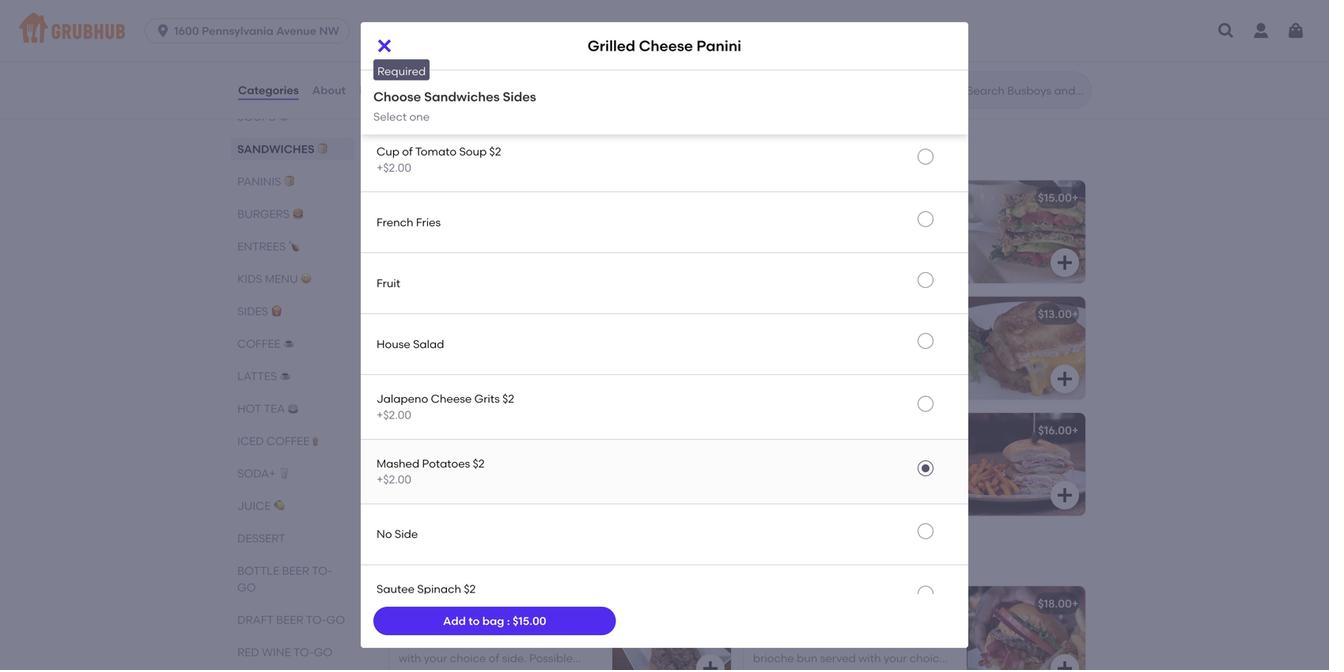 Task type: locate. For each thing, give the bounding box(es) containing it.
svg image inside the main navigation 'navigation'
[[1287, 21, 1306, 40]]

0 vertical spatial dairy,
[[921, 89, 951, 102]]

main navigation navigation
[[0, 0, 1330, 62]]

1 choice from the left
[[450, 652, 486, 665]]

1 vertical spatial chicken
[[399, 424, 444, 438]]

1 patty, from the left
[[506, 620, 537, 633]]

chicken
[[784, 18, 828, 31], [399, 424, 444, 438]]

grilled cheese panini up cheddar
[[754, 311, 870, 324]]

avocado panini image
[[967, 181, 1086, 284]]

svg image
[[1218, 21, 1237, 40], [155, 23, 171, 39], [1056, 80, 1075, 99], [1056, 486, 1075, 505]]

dill inside pulled pork, ham, swiss cheese, dill pickles, dijonnaise, ciabatta bread.
[[924, 446, 940, 460]]

burgers up sautee spinach $2
[[386, 550, 468, 570]]

sides
[[237, 305, 268, 318]]

red
[[237, 646, 259, 659]]

chicken panini image
[[613, 413, 731, 516]]

bacon & cheddar burger* image
[[967, 587, 1086, 671]]

menu
[[265, 272, 298, 286]]

1 horizontal spatial bread.
[[906, 463, 941, 476]]

0 horizontal spatial bun
[[524, 636, 544, 649]]

brioche inside brisket ground beef patty, bacon, cheddar, lettuce, tomato, onion, brioche bun served with your choice of side.    possible allergies: dai
[[754, 652, 795, 665]]

cheese down $21.00
[[639, 37, 693, 55]]

ground inside brisket ground beef patty, lettuce, tomato, onion, brioche bun served with your choice of side.    possible allergies: onion, tomato, gluten.
[[437, 620, 476, 633]]

cheese up chicken panini
[[431, 392, 472, 406]]

1 vertical spatial cup
[[377, 145, 400, 158]]

svg image for busboys burger* 'image'
[[701, 660, 720, 671]]

possible down is
[[513, 89, 556, 102]]

dill down buttermilk,
[[842, 73, 857, 86]]

0 vertical spatial grits
[[407, 16, 432, 29]]

0 vertical spatial bun
[[524, 636, 544, 649]]

vegetable
[[447, 308, 503, 321]]

red left pepper,
[[523, 230, 541, 243]]

to- right wine
[[294, 646, 314, 659]]

chicken inside button
[[399, 424, 444, 438]]

possible up tomato,
[[530, 652, 573, 665]]

0 horizontal spatial red
[[523, 230, 541, 243]]

+$2.00 down jalapeno on the bottom left
[[377, 408, 412, 422]]

0 vertical spatial bun.
[[443, 73, 466, 86]]

cheese up cheddar
[[792, 311, 833, 324]]

1 horizontal spatial ground
[[792, 620, 831, 633]]

paninis down one
[[386, 143, 458, 164]]

onion, right the 'sauteed'
[[495, 214, 527, 227]]

$2
[[482, 80, 494, 94], [490, 145, 502, 158], [503, 392, 515, 406], [473, 457, 485, 470], [464, 583, 476, 596]]

grits inside jalapeno cheese grits $2 +$2.00
[[475, 392, 500, 406]]

allergies: inside the "cage-free, veg-fed, halal fried chicken, buttermilk, shredded lettuce, tomato, dill pickle aioli, brioche bun.    possible allergies: dairy, gluten."
[[870, 89, 918, 102]]

0 vertical spatial soup
[[452, 80, 480, 94]]

svg image for 'grilled cheese panini' image
[[1056, 370, 1075, 389]]

1 horizontal spatial paninis 🍞
[[386, 143, 479, 164]]

allergies: inside avocado, arugula, vegan cheese, roasted red peppers, vegan pesto, multigrain bread (vegan).     possible allergies: gluten.
[[754, 262, 802, 275]]

brisket for brisket ground beef patty, lettuce, tomato, onion, brioche bun served with your choice of side.    possible allergies: onion, tomato, gluten.
[[399, 620, 435, 633]]

beef left :
[[479, 620, 503, 633]]

busboys burger* image
[[613, 587, 731, 671]]

1 vertical spatial bread.
[[906, 463, 941, 476]]

dairy, inside cheddar cheese, provolone, rustic bread.    possible allergies: dairy, gluten.
[[889, 349, 919, 363]]

with
[[399, 652, 421, 665], [859, 652, 882, 665]]

1 horizontal spatial 🍔
[[472, 550, 489, 570]]

sandwiches
[[424, 89, 500, 104]]

+$2.00 down mashed on the left bottom of page
[[377, 473, 412, 487]]

ground down burger*
[[437, 620, 476, 633]]

bun up tomato,
[[524, 636, 544, 649]]

1 horizontal spatial with
[[859, 652, 882, 665]]

french inside button
[[377, 216, 414, 229]]

1 red from the left
[[523, 230, 541, 243]]

0 horizontal spatial grilled cheese panini
[[588, 37, 742, 55]]

0 horizontal spatial roasted
[[479, 230, 521, 243]]

1 horizontal spatial arugula,
[[807, 214, 852, 227]]

0 vertical spatial burgers 🍔
[[237, 207, 303, 221]]

svg image for chicken panini image at bottom
[[701, 486, 720, 505]]

burgers up entrees
[[237, 207, 290, 221]]

sandwich up sauce
[[461, 18, 514, 31]]

0 horizontal spatial arugula,
[[530, 214, 575, 227]]

bun inside brisket ground beef patty, lettuce, tomato, onion, brioche bun served with your choice of side.    possible allergies: onion, tomato, gluten.
[[524, 636, 544, 649]]

☕️ right lattes
[[280, 370, 291, 383]]

0 horizontal spatial dairy,
[[889, 349, 919, 363]]

0 vertical spatial burgers
[[237, 207, 290, 221]]

red up bread
[[798, 230, 816, 243]]

soup inside cup of harira soup $2 +$2.00
[[452, 80, 480, 94]]

2 brisket from the left
[[754, 620, 789, 633]]

bun down cheddar,
[[797, 652, 818, 665]]

2 horizontal spatial cheese
[[792, 311, 833, 324]]

1 vertical spatial paninis 🍞
[[237, 175, 295, 188]]

1 vertical spatial go
[[327, 614, 345, 627]]

0 vertical spatial side.
[[502, 652, 527, 665]]

beef inside brisket ground beef patty, bacon, cheddar, lettuce, tomato, onion, brioche bun served with your choice of side.    possible allergies: dai
[[833, 620, 858, 633]]

0 horizontal spatial dill
[[842, 73, 857, 86]]

soup
[[452, 80, 480, 94], [459, 145, 487, 158]]

choice down bacon,
[[910, 652, 947, 665]]

your inside brisket ground beef patty, bacon, cheddar, lettuce, tomato, onion, brioche bun served with your choice of side.    possible allergies: dai
[[884, 652, 908, 665]]

beer for draft
[[276, 614, 304, 627]]

$2 inside button
[[464, 583, 476, 596]]

side.
[[502, 652, 527, 665], [767, 668, 792, 671]]

svg image
[[1287, 21, 1306, 40], [375, 36, 394, 55], [1056, 253, 1075, 272], [701, 370, 720, 389], [1056, 370, 1075, 389], [701, 486, 720, 505], [701, 660, 720, 671], [1056, 660, 1075, 671]]

gluten. right tomato,
[[535, 668, 574, 671]]

roasted down avocado,
[[754, 230, 795, 243]]

1 horizontal spatial beef
[[833, 620, 858, 633]]

cheese, up ciabatta
[[880, 446, 922, 460]]

1 horizontal spatial dill
[[924, 446, 940, 460]]

cup down select
[[377, 145, 400, 158]]

lettuce, inside brisket ground beef patty, bacon, cheddar, lettuce, tomato, onion, brioche bun served with your choice of side.    possible allergies: dai
[[804, 636, 845, 649]]

0 horizontal spatial burgers 🍔
[[237, 207, 303, 221]]

🍞 right sandwiches
[[317, 142, 328, 156]]

brioche down the add to bag : $15.00
[[480, 636, 521, 649]]

ground inside brisket ground beef patty, bacon, cheddar, lettuce, tomato, onion, brioche bun served with your choice of side.    possible allergies: dai
[[792, 620, 831, 633]]

fried chicken sandwich image
[[967, 7, 1086, 110]]

0 horizontal spatial choice
[[450, 652, 486, 665]]

pulled
[[754, 446, 787, 460]]

of
[[402, 80, 413, 94], [402, 145, 413, 158], [489, 652, 500, 665], [754, 668, 764, 671]]

sandwich
[[461, 18, 514, 31], [831, 18, 885, 31]]

1 horizontal spatial cheese
[[639, 37, 693, 55]]

☕️ for lattes ☕️
[[280, 370, 291, 383]]

dairy,
[[921, 89, 951, 102], [889, 349, 919, 363]]

red inside tempeh, sauteed onion, arugula, vegan harissa, roasted red pepper, french loaf (vegan).    possible allergies: gluten.
[[523, 230, 541, 243]]

brisket inside brisket ground beef patty, bacon, cheddar, lettuce, tomato, onion, brioche bun served with your choice of side.    possible allergies: dai
[[754, 620, 789, 633]]

roasted down the 'sauteed'
[[479, 230, 521, 243]]

(vegan). down harissa,
[[462, 246, 507, 259]]

beef
[[479, 620, 503, 633], [833, 620, 858, 633]]

1 horizontal spatial red
[[798, 230, 816, 243]]

roasted
[[479, 230, 521, 243], [754, 230, 795, 243]]

your
[[424, 652, 447, 665], [884, 652, 908, 665]]

2 ground from the left
[[792, 620, 831, 633]]

go
[[237, 581, 256, 595], [327, 614, 345, 627], [314, 646, 333, 659]]

2 (vegan). from the left
[[846, 246, 891, 259]]

beer inside bottle beer to- go
[[282, 564, 310, 578]]

possible inside brisket ground beef patty, lettuce, tomato, onion, brioche bun served with your choice of side.    possible allergies: onion, tomato, gluten.
[[530, 652, 573, 665]]

2 vertical spatial cheese
[[431, 392, 472, 406]]

beef left bacon,
[[833, 620, 858, 633]]

0 vertical spatial grilled cheese panini
[[588, 37, 742, 55]]

soup inside cup of tomato soup $2 +$2.00
[[459, 145, 487, 158]]

1 horizontal spatial grilled
[[754, 311, 790, 324]]

chicken down jalapeno cheese grits $2 +$2.00
[[399, 424, 444, 438]]

categories button
[[237, 62, 300, 119]]

allergies: inside crab cake, lettuce, tomato, onion, old bay tartar sauce (on side), brioche bun. crab cake is not gluten-free friendly.     possible allergies: gluten, seafood, dairy.
[[399, 105, 447, 118]]

1 horizontal spatial served
[[821, 652, 856, 665]]

possible down cheddar,
[[794, 668, 838, 671]]

soup for harira
[[452, 80, 480, 94]]

0 horizontal spatial cheese
[[431, 392, 472, 406]]

panini down jalapeno cheese grits $2 +$2.00
[[446, 424, 480, 438]]

bread
[[811, 246, 844, 259]]

go inside bottle beer to- go
[[237, 581, 256, 595]]

tempeh, sauteed onion, arugula, vegan harissa, roasted red pepper, french loaf (vegan).    possible allergies: gluten.
[[399, 214, 585, 275]]

onion, down bacon,
[[893, 636, 926, 649]]

tempeh
[[399, 191, 442, 205]]

red wine to-go
[[237, 646, 333, 659]]

fried
[[891, 40, 916, 54]]

brioche down 'chicken,'
[[754, 89, 795, 102]]

lettuce, down 'chicken,'
[[754, 73, 794, 86]]

tempeh panini image
[[613, 181, 731, 284]]

brisket inside brisket ground beef patty, lettuce, tomato, onion, brioche bun served with your choice of side.    possible allergies: onion, tomato, gluten.
[[399, 620, 435, 633]]

potatoes
[[422, 457, 470, 470]]

entrees 🍗
[[237, 240, 300, 253]]

allergies: inside cheddar cheese, provolone, rustic bread.    possible allergies: dairy, gluten.
[[838, 349, 886, 363]]

panini inside button
[[446, 424, 480, 438]]

sandwich up fed, at the right of the page
[[831, 18, 885, 31]]

shredded
[[861, 56, 912, 70]]

🍔 up burger*
[[472, 550, 489, 570]]

🍔
[[292, 207, 303, 221], [472, 550, 489, 570]]

cheese
[[639, 37, 693, 55], [792, 311, 833, 324], [431, 392, 472, 406]]

0 horizontal spatial your
[[424, 652, 447, 665]]

1 horizontal spatial side.
[[767, 668, 792, 671]]

1 vertical spatial cheese
[[792, 311, 833, 324]]

1 horizontal spatial sandwich
[[831, 18, 885, 31]]

☕️ for coffee ☕️
[[283, 337, 294, 351]]

crab inside crab grits $5 +$5.00
[[377, 16, 404, 29]]

1 vertical spatial side.
[[767, 668, 792, 671]]

cup for cup of tomato soup $2
[[377, 145, 400, 158]]

+$2.00 inside cup of harira soup $2 +$2.00
[[377, 96, 412, 110]]

0 vertical spatial chicken
[[784, 18, 828, 31]]

brisket ground beef patty, lettuce, tomato, onion, brioche bun served with your choice of side.    possible allergies: onion, tomato, gluten.
[[399, 620, 583, 671]]

svg image inside "1600 pennsylvania avenue nw" button
[[155, 23, 171, 39]]

burgers
[[237, 207, 290, 221], [386, 550, 468, 570]]

0 horizontal spatial 🍔
[[292, 207, 303, 221]]

cubano panini image
[[967, 413, 1086, 516]]

1 (vegan). from the left
[[462, 246, 507, 259]]

beer
[[282, 564, 310, 578], [276, 614, 304, 627]]

☕️ right coffee
[[283, 337, 294, 351]]

2 +$2.00 from the top
[[377, 161, 412, 174]]

1 beef from the left
[[479, 620, 503, 633]]

0 horizontal spatial served
[[547, 636, 583, 649]]

lattes ☕️
[[237, 370, 291, 383]]

categories
[[238, 83, 299, 97]]

+$2.00 inside mashed potatoes $2 +$2.00
[[377, 473, 412, 487]]

$16.00
[[1039, 424, 1073, 438]]

patty, inside brisket ground beef patty, lettuce, tomato, onion, brioche bun served with your choice of side.    possible allergies: onion, tomato, gluten.
[[506, 620, 537, 633]]

(vegan). for roasted
[[462, 246, 507, 259]]

onion, inside crab cake, lettuce, tomato, onion, old bay tartar sauce (on side), brioche bun. crab cake is not gluten-free friendly.     possible allergies: gluten, seafood, dairy.
[[549, 40, 582, 54]]

0 vertical spatial paninis
[[386, 143, 458, 164]]

2 sandwich from the left
[[831, 18, 885, 31]]

lettuce, right cheddar,
[[804, 636, 845, 649]]

$2 inside jalapeno cheese grits $2 +$2.00
[[503, 392, 515, 406]]

onion, inside tempeh, sauteed onion, arugula, vegan harissa, roasted red pepper, french loaf (vegan).    possible allergies: gluten.
[[495, 214, 527, 227]]

paninis 🍞 down one
[[386, 143, 479, 164]]

2 patty, from the left
[[860, 620, 892, 633]]

soup right tomato
[[459, 145, 487, 158]]

allergies: inside tempeh, sauteed onion, arugula, vegan harissa, roasted red pepper, french loaf (vegan).    possible allergies: gluten.
[[399, 262, 447, 275]]

1 ground from the left
[[437, 620, 476, 633]]

$15.00 + for avocado, arugula, vegan cheese, roasted red peppers, vegan pesto, multigrain bread (vegan).     possible allergies: gluten.
[[1039, 191, 1079, 205]]

aioli,
[[895, 73, 920, 86]]

(vegan). inside avocado, arugula, vegan cheese, roasted red peppers, vegan pesto, multigrain bread (vegan).     possible allergies: gluten.
[[846, 246, 891, 259]]

1 horizontal spatial grits
[[475, 392, 500, 406]]

0 vertical spatial bread.
[[754, 349, 789, 363]]

panini up peppers,
[[805, 191, 839, 205]]

to- for draft beer to-go
[[306, 614, 327, 627]]

possible
[[513, 89, 556, 102], [823, 89, 867, 102], [509, 246, 553, 259], [894, 246, 938, 259], [792, 349, 835, 363], [530, 652, 573, 665], [794, 668, 838, 671]]

bacon,
[[894, 620, 932, 633]]

0 vertical spatial ☕️
[[283, 337, 294, 351]]

dessert
[[237, 532, 285, 545]]

🍞 down sandwiches 🍞
[[284, 175, 295, 188]]

brisket
[[399, 620, 435, 633], [754, 620, 789, 633]]

1 horizontal spatial patty,
[[860, 620, 892, 633]]

gluten. down cheddar
[[754, 365, 792, 379]]

arugula, up pepper,
[[530, 214, 575, 227]]

soup for tomato
[[459, 145, 487, 158]]

your inside brisket ground beef patty, lettuce, tomato, onion, brioche bun served with your choice of side.    possible allergies: onion, tomato, gluten.
[[424, 652, 447, 665]]

2 choice from the left
[[910, 652, 947, 665]]

your down bacon,
[[884, 652, 908, 665]]

red inside avocado, arugula, vegan cheese, roasted red peppers, vegan pesto, multigrain bread (vegan).     possible allergies: gluten.
[[798, 230, 816, 243]]

possible down pickle
[[823, 89, 867, 102]]

coffee🧋
[[267, 435, 321, 448]]

🍔 up "🍗"
[[292, 207, 303, 221]]

french down french fries
[[399, 246, 436, 259]]

panini up provolone,
[[836, 311, 870, 324]]

roasted
[[399, 308, 444, 321]]

grits left $5
[[407, 16, 432, 29]]

gluten. down bread
[[805, 262, 844, 275]]

possible inside crab cake, lettuce, tomato, onion, old bay tartar sauce (on side), brioche bun. crab cake is not gluten-free friendly.     possible allergies: gluten, seafood, dairy.
[[513, 89, 556, 102]]

of down cheddar,
[[754, 668, 764, 671]]

fruit
[[377, 277, 401, 290]]

cup inside cup of tomato soup $2 +$2.00
[[377, 145, 400, 158]]

1 vertical spatial 🍔
[[472, 550, 489, 570]]

lettuce, right :
[[540, 620, 580, 633]]

1 horizontal spatial 🍞
[[317, 142, 328, 156]]

0 vertical spatial served
[[547, 636, 583, 649]]

(vegan). inside tempeh, sauteed onion, arugula, vegan harissa, roasted red pepper, french loaf (vegan).    possible allergies: gluten.
[[462, 246, 507, 259]]

roasted inside tempeh, sauteed onion, arugula, vegan harissa, roasted red pepper, french loaf (vegan).    possible allergies: gluten.
[[479, 230, 521, 243]]

cup down the required
[[377, 80, 400, 94]]

0 vertical spatial grilled
[[588, 37, 636, 55]]

1 brisket from the left
[[399, 620, 435, 633]]

of left tomato
[[402, 145, 413, 158]]

1 vertical spatial cheese,
[[805, 333, 846, 347]]

🍗
[[289, 240, 300, 253]]

of up tomato,
[[489, 652, 500, 665]]

brioche
[[399, 73, 440, 86], [754, 89, 795, 102], [480, 636, 521, 649], [754, 652, 795, 665]]

brioche inside the "cage-free, veg-fed, halal fried chicken, buttermilk, shredded lettuce, tomato, dill pickle aioli, brioche bun.    possible allergies: dairy, gluten."
[[754, 89, 795, 102]]

0 horizontal spatial grits
[[407, 16, 432, 29]]

go for draft beer to-go
[[327, 614, 345, 627]]

4 +$2.00 from the top
[[377, 473, 412, 487]]

1 your from the left
[[424, 652, 447, 665]]

+ for pulled pork, ham, swiss cheese, dill pickles, dijonnaise, ciabatta bread.
[[1073, 424, 1079, 438]]

1 horizontal spatial grilled cheese panini
[[754, 311, 870, 324]]

1 roasted from the left
[[479, 230, 521, 243]]

0 horizontal spatial chicken
[[399, 424, 444, 438]]

$15.00
[[684, 191, 718, 205], [1039, 191, 1073, 205], [684, 308, 718, 321], [513, 615, 547, 628]]

cheese inside jalapeno cheese grits $2 +$2.00
[[431, 392, 472, 406]]

one
[[410, 110, 430, 124]]

bread. down cheddar
[[754, 349, 789, 363]]

add to bag : $15.00
[[443, 615, 547, 628]]

go down "bottle"
[[237, 581, 256, 595]]

2 vertical spatial cheese,
[[880, 446, 922, 460]]

burgers 🍔 up spinach
[[386, 550, 489, 570]]

avocado, arugula, vegan cheese, roasted red peppers, vegan pesto, multigrain bread (vegan).     possible allergies: gluten.
[[754, 214, 938, 275]]

🥛
[[278, 467, 290, 481]]

go up red wine to-go on the left of the page
[[327, 614, 345, 627]]

vegan down french fries
[[399, 230, 433, 243]]

Search Busboys and Poets - 450 K search field
[[966, 83, 1087, 98]]

french left fries
[[377, 216, 414, 229]]

1 vertical spatial bun
[[797, 652, 818, 665]]

tomato,
[[504, 40, 547, 54], [797, 73, 840, 86], [399, 636, 442, 649], [848, 636, 890, 649]]

possible down cheddar
[[792, 349, 835, 363]]

1 vertical spatial beer
[[276, 614, 304, 627]]

sandwiches
[[237, 142, 315, 156]]

patty, inside brisket ground beef patty, bacon, cheddar, lettuce, tomato, onion, brioche bun served with your choice of side.    possible allergies: dai
[[860, 620, 892, 633]]

cheese, up pesto,
[[891, 214, 932, 227]]

2 red from the left
[[798, 230, 816, 243]]

0 horizontal spatial (vegan).
[[462, 246, 507, 259]]

1 horizontal spatial roasted
[[754, 230, 795, 243]]

0 horizontal spatial burgers
[[237, 207, 290, 221]]

+ for crab cake, lettuce, tomato, onion, old bay tartar sauce (on side), brioche bun. crab cake is not gluten-free friendly.     possible allergies: gluten, seafood, dairy.
[[718, 18, 725, 31]]

to- up draft beer to-go
[[312, 564, 332, 578]]

0 horizontal spatial paninis 🍞
[[237, 175, 295, 188]]

paninis down sandwiches
[[237, 175, 281, 188]]

avocado,
[[754, 214, 804, 227]]

brisket up cheddar,
[[754, 620, 789, 633]]

1 vertical spatial dill
[[924, 446, 940, 460]]

2 your from the left
[[884, 652, 908, 665]]

$13.00
[[1039, 308, 1073, 321]]

gluten. down loaf
[[450, 262, 489, 275]]

0 horizontal spatial patty,
[[506, 620, 537, 633]]

bread. right ciabatta
[[906, 463, 941, 476]]

burgers 🍔 up 'entrees 🍗'
[[237, 207, 303, 221]]

patty, right the bag
[[506, 620, 537, 633]]

1 sandwich from the left
[[461, 18, 514, 31]]

gluten-
[[399, 89, 440, 102]]

soup up gluten,
[[452, 80, 480, 94]]

(vegan). down peppers,
[[846, 246, 891, 259]]

crab
[[377, 16, 404, 29], [399, 18, 427, 31], [399, 40, 426, 54], [469, 73, 496, 86]]

$5
[[435, 16, 447, 29]]

choice inside brisket ground beef patty, bacon, cheddar, lettuce, tomato, onion, brioche bun served with your choice of side.    possible allergies: dai
[[910, 652, 947, 665]]

+$5.00
[[377, 32, 412, 45]]

🍞 right tomato
[[462, 143, 479, 164]]

crab for crab cake, lettuce, tomato, onion, old bay tartar sauce (on side), brioche bun. crab cake is not gluten-free friendly.     possible allergies: gluten, seafood, dairy.
[[399, 40, 426, 54]]

go for bottle beer to- go
[[237, 581, 256, 595]]

brioche down cheddar,
[[754, 652, 795, 665]]

rustic
[[908, 333, 937, 347]]

crab for crab cake sandwich
[[399, 18, 427, 31]]

$15.00 for tempeh panini
[[684, 191, 718, 205]]

2 cup from the top
[[377, 145, 400, 158]]

choice
[[450, 652, 486, 665], [910, 652, 947, 665]]

1 vertical spatial french
[[399, 246, 436, 259]]

🍜
[[278, 110, 289, 123]]

2 with from the left
[[859, 652, 882, 665]]

2 arugula, from the left
[[807, 214, 852, 227]]

cheese, inside cheddar cheese, provolone, rustic bread.    possible allergies: dairy, gluten.
[[805, 333, 846, 347]]

$16.00 +
[[1039, 424, 1079, 438]]

arugula, up peppers,
[[807, 214, 852, 227]]

your down add
[[424, 652, 447, 665]]

$18.00 +
[[1039, 597, 1079, 611]]

1 horizontal spatial your
[[884, 652, 908, 665]]

vegan left pesto,
[[868, 230, 902, 243]]

0 horizontal spatial with
[[399, 652, 421, 665]]

1 horizontal spatial burgers
[[386, 550, 468, 570]]

cup inside cup of harira soup $2 +$2.00
[[377, 80, 400, 94]]

soups 🍜
[[237, 110, 289, 123]]

avenue
[[276, 24, 317, 38]]

0 vertical spatial french
[[377, 216, 414, 229]]

1 vertical spatial soup
[[459, 145, 487, 158]]

grits up chicken panini
[[475, 392, 500, 406]]

0 horizontal spatial side.
[[502, 652, 527, 665]]

dairy, inside the "cage-free, veg-fed, halal fried chicken, buttermilk, shredded lettuce, tomato, dill pickle aioli, brioche bun.    possible allergies: dairy, gluten."
[[921, 89, 951, 102]]

svg image for avocado panini image
[[1056, 253, 1075, 272]]

loaf
[[438, 246, 459, 259]]

fried chicken sandwich
[[754, 18, 885, 31]]

roasted vegetable panini image
[[613, 297, 731, 400]]

lettuce, up sauce
[[461, 40, 501, 54]]

bun. down buttermilk,
[[797, 89, 821, 102]]

1 cup from the top
[[377, 80, 400, 94]]

3 +$2.00 from the top
[[377, 408, 412, 422]]

0 horizontal spatial bread.
[[754, 349, 789, 363]]

possible down pepper,
[[509, 246, 553, 259]]

entrees
[[237, 240, 286, 253]]

grilled cheese panini down $21.00
[[588, 37, 742, 55]]

1 horizontal spatial bun
[[797, 652, 818, 665]]

beer up red wine to-go on the left of the page
[[276, 614, 304, 627]]

+$2.00
[[377, 96, 412, 110], [377, 161, 412, 174], [377, 408, 412, 422], [377, 473, 412, 487]]

0 horizontal spatial beef
[[479, 620, 503, 633]]

hot
[[237, 402, 262, 416]]

pickles,
[[754, 463, 794, 476]]

2 beef from the left
[[833, 620, 858, 633]]

go down draft beer to-go
[[314, 646, 333, 659]]

0 vertical spatial beer
[[282, 564, 310, 578]]

to- inside bottle beer to- go
[[312, 564, 332, 578]]

bay
[[421, 56, 441, 70]]

sandwiches 🍞
[[237, 142, 328, 156]]

gluten.
[[754, 105, 792, 118], [450, 262, 489, 275], [805, 262, 844, 275], [754, 365, 792, 379], [535, 668, 574, 671]]

of down the required
[[402, 80, 413, 94]]

fried
[[754, 18, 781, 31]]

sauteed
[[448, 214, 492, 227]]

1 horizontal spatial (vegan).
[[846, 246, 891, 259]]

1 horizontal spatial dairy,
[[921, 89, 951, 102]]

tomato, inside brisket ground beef patty, bacon, cheddar, lettuce, tomato, onion, brioche bun served with your choice of side.    possible allergies: dai
[[848, 636, 890, 649]]

0 horizontal spatial sandwich
[[461, 18, 514, 31]]

gluten. inside the "cage-free, veg-fed, halal fried chicken, buttermilk, shredded lettuce, tomato, dill pickle aioli, brioche bun.    possible allergies: dairy, gluten."
[[754, 105, 792, 118]]

ground
[[437, 620, 476, 633], [792, 620, 831, 633]]

gluten. inside avocado, arugula, vegan cheese, roasted red peppers, vegan pesto, multigrain bread (vegan).     possible allergies: gluten.
[[805, 262, 844, 275]]

:
[[507, 615, 510, 628]]

1 with from the left
[[399, 652, 421, 665]]

beer right "bottle"
[[282, 564, 310, 578]]

side. up tomato,
[[502, 652, 527, 665]]

2 roasted from the left
[[754, 230, 795, 243]]

1 +$2.00 from the top
[[377, 96, 412, 110]]

gluten,
[[450, 105, 489, 118]]

french inside tempeh, sauteed onion, arugula, vegan harissa, roasted red pepper, french loaf (vegan).    possible allergies: gluten.
[[399, 246, 436, 259]]

0 horizontal spatial brisket
[[399, 620, 435, 633]]

1 arugula, from the left
[[530, 214, 575, 227]]

1 horizontal spatial brisket
[[754, 620, 789, 633]]

0 vertical spatial go
[[237, 581, 256, 595]]

0 vertical spatial cup
[[377, 80, 400, 94]]

possible down pesto,
[[894, 246, 938, 259]]

+$2.00 up select
[[377, 96, 412, 110]]

$15.00 for roasted vegetable panini
[[684, 308, 718, 321]]

1 vertical spatial burgers 🍔
[[386, 550, 489, 570]]

crab cake sandwich
[[399, 18, 514, 31]]

go for red wine to-go
[[314, 646, 333, 659]]

0 horizontal spatial paninis
[[237, 175, 281, 188]]

onion, down add
[[444, 636, 477, 649]]

onion, up side),
[[549, 40, 582, 54]]

brioche inside brisket ground beef patty, lettuce, tomato, onion, brioche bun served with your choice of side.    possible allergies: onion, tomato, gluten.
[[480, 636, 521, 649]]

lettuce, inside the "cage-free, veg-fed, halal fried chicken, buttermilk, shredded lettuce, tomato, dill pickle aioli, brioche bun.    possible allergies: dairy, gluten."
[[754, 73, 794, 86]]

brisket down busboys
[[399, 620, 435, 633]]

1 horizontal spatial choice
[[910, 652, 947, 665]]

😀
[[301, 272, 312, 286]]

bun. up free at the top
[[443, 73, 466, 86]]

🍞
[[317, 142, 328, 156], [462, 143, 479, 164], [284, 175, 295, 188]]

1 vertical spatial to-
[[306, 614, 327, 627]]

grits inside crab grits $5 +$5.00
[[407, 16, 432, 29]]

side. inside brisket ground beef patty, lettuce, tomato, onion, brioche bun served with your choice of side.    possible allergies: onion, tomato, gluten.
[[502, 652, 527, 665]]

sides
[[503, 89, 537, 104]]



Task type: describe. For each thing, give the bounding box(es) containing it.
pulled pork, ham, swiss cheese, dill pickles, dijonnaise, ciabatta bread.
[[754, 446, 941, 476]]

buttermilk,
[[801, 56, 859, 70]]

tomato, inside the "cage-free, veg-fed, halal fried chicken, buttermilk, shredded lettuce, tomato, dill pickle aioli, brioche bun.    possible allergies: dairy, gluten."
[[797, 73, 840, 86]]

reviews button
[[359, 62, 404, 119]]

arugula, inside avocado, arugula, vegan cheese, roasted red peppers, vegan pesto, multigrain bread (vegan).     possible allergies: gluten.
[[807, 214, 852, 227]]

kids menu 😀
[[237, 272, 312, 286]]

onion, inside brisket ground beef patty, bacon, cheddar, lettuce, tomato, onion, brioche bun served with your choice of side.    possible allergies: dai
[[893, 636, 926, 649]]

patty, for tomato,
[[860, 620, 892, 633]]

tomato, inside brisket ground beef patty, lettuce, tomato, onion, brioche bun served with your choice of side.    possible allergies: onion, tomato, gluten.
[[399, 636, 442, 649]]

salad
[[413, 338, 444, 351]]

cheddar
[[754, 333, 802, 347]]

svg image for bacon & cheddar burger* image
[[1056, 660, 1075, 671]]

brioche inside crab cake, lettuce, tomato, onion, old bay tartar sauce (on side), brioche bun. crab cake is not gluten-free friendly.     possible allergies: gluten, seafood, dairy.
[[399, 73, 440, 86]]

to- for red wine to-go
[[294, 646, 314, 659]]

mashed potatoes $2 +$2.00
[[377, 457, 485, 487]]

dill inside the "cage-free, veg-fed, halal fried chicken, buttermilk, shredded lettuce, tomato, dill pickle aioli, brioche bun.    possible allergies: dairy, gluten."
[[842, 73, 857, 86]]

🍟
[[271, 305, 282, 318]]

2 horizontal spatial 🍞
[[462, 143, 479, 164]]

tomato, inside crab cake, lettuce, tomato, onion, old bay tartar sauce (on side), brioche bun. crab cake is not gluten-free friendly.     possible allergies: gluten, seafood, dairy.
[[504, 40, 547, 54]]

grilled cheese panini image
[[967, 297, 1086, 400]]

$2 inside cup of harira soup $2 +$2.00
[[482, 80, 494, 94]]

mashed
[[377, 457, 420, 470]]

about button
[[312, 62, 347, 119]]

(on
[[513, 56, 530, 70]]

jalapeno cheese grits $2 +$2.00
[[377, 392, 515, 422]]

0 vertical spatial cheese
[[639, 37, 693, 55]]

panini right the vegetable
[[505, 308, 539, 321]]

avocado
[[754, 191, 802, 205]]

no
[[377, 528, 392, 541]]

chicken panini button
[[389, 413, 731, 516]]

soda+
[[237, 467, 276, 481]]

crab grits $5 +$5.00
[[377, 16, 447, 45]]

roasted vegetable panini
[[399, 308, 539, 321]]

tomato
[[415, 145, 457, 158]]

bag
[[483, 615, 505, 628]]

1 horizontal spatial paninis
[[386, 143, 458, 164]]

lettuce, inside brisket ground beef patty, lettuce, tomato, onion, brioche bun served with your choice of side.    possible allergies: onion, tomato, gluten.
[[540, 620, 580, 633]]

free,
[[788, 40, 812, 54]]

iced
[[237, 435, 264, 448]]

1 vertical spatial grilled cheese panini
[[754, 311, 870, 324]]

to- for bottle beer to- go
[[312, 564, 332, 578]]

+$2.00 inside jalapeno cheese grits $2 +$2.00
[[377, 408, 412, 422]]

cup for cup of harira soup $2
[[377, 80, 400, 94]]

pepper,
[[544, 230, 585, 243]]

side),
[[533, 56, 561, 70]]

choice inside brisket ground beef patty, lettuce, tomato, onion, brioche bun served with your choice of side.    possible allergies: onion, tomato, gluten.
[[450, 652, 486, 665]]

halal
[[862, 40, 889, 54]]

juice 🍋
[[237, 500, 285, 513]]

1600 pennsylvania avenue nw button
[[145, 18, 356, 44]]

$2 inside cup of tomato soup $2 +$2.00
[[490, 145, 502, 158]]

possible inside the "cage-free, veg-fed, halal fried chicken, buttermilk, shredded lettuce, tomato, dill pickle aioli, brioche bun.    possible allergies: dairy, gluten."
[[823, 89, 867, 102]]

arugula, inside tempeh, sauteed onion, arugula, vegan harissa, roasted red pepper, french loaf (vegan).    possible allergies: gluten.
[[530, 214, 575, 227]]

tea
[[264, 402, 285, 416]]

+ for avocado, arugula, vegan cheese, roasted red peppers, vegan pesto, multigrain bread (vegan).     possible allergies: gluten.
[[1073, 191, 1079, 205]]

french fries
[[377, 216, 441, 229]]

soups
[[237, 110, 275, 123]]

possible inside cheddar cheese, provolone, rustic bread.    possible allergies: dairy, gluten.
[[792, 349, 835, 363]]

vegan up peppers,
[[854, 214, 888, 227]]

brisket ground beef patty, bacon, cheddar, lettuce, tomato, onion, brioche bun served with your choice of side.    possible allergies: dai
[[754, 620, 947, 671]]

cup of tomato soup $2 +$2.00
[[377, 145, 502, 174]]

not
[[538, 73, 556, 86]]

house salad button
[[361, 314, 969, 375]]

ciabatta
[[857, 463, 903, 476]]

bun. inside the "cage-free, veg-fed, halal fried chicken, buttermilk, shredded lettuce, tomato, dill pickle aioli, brioche bun.    possible allergies: dairy, gluten."
[[797, 89, 821, 102]]

with inside brisket ground beef patty, lettuce, tomato, onion, brioche bun served with your choice of side.    possible allergies: onion, tomato, gluten.
[[399, 652, 421, 665]]

cup of harira soup $2 +$2.00
[[377, 80, 494, 110]]

of inside cup of harira soup $2 +$2.00
[[402, 80, 413, 94]]

gluten. inside cheddar cheese, provolone, rustic bread.    possible allergies: dairy, gluten.
[[754, 365, 792, 379]]

fed,
[[839, 40, 859, 54]]

lattes
[[237, 370, 277, 383]]

onion, inside brisket ground beef patty, lettuce, tomato, onion, brioche bun served with your choice of side.    possible allergies: onion, tomato, gluten.
[[444, 636, 477, 649]]

beef for tomato,
[[833, 620, 858, 633]]

pork,
[[789, 446, 816, 460]]

side
[[395, 528, 418, 541]]

seafood,
[[492, 105, 540, 118]]

(vegan). for peppers,
[[846, 246, 891, 259]]

sautee spinach $2 button
[[361, 566, 969, 629]]

allergies: inside brisket ground beef patty, bacon, cheddar, lettuce, tomato, onion, brioche bun served with your choice of side.    possible allergies: dai
[[840, 668, 889, 671]]

cake
[[429, 18, 458, 31]]

coffee ☕️
[[237, 337, 294, 351]]

dairy.
[[542, 105, 573, 118]]

vegan inside tempeh, sauteed onion, arugula, vegan harissa, roasted red pepper, french loaf (vegan).    possible allergies: gluten.
[[399, 230, 433, 243]]

side. inside brisket ground beef patty, bacon, cheddar, lettuce, tomato, onion, brioche bun served with your choice of side.    possible allergies: dai
[[767, 668, 792, 671]]

+$2.00 inside cup of tomato soup $2 +$2.00
[[377, 161, 412, 174]]

1 horizontal spatial chicken
[[784, 18, 828, 31]]

$2 inside mashed potatoes $2 +$2.00
[[473, 457, 485, 470]]

0 vertical spatial 🍔
[[292, 207, 303, 221]]

1 vertical spatial grilled
[[754, 311, 790, 324]]

possible inside brisket ground beef patty, bacon, cheddar, lettuce, tomato, onion, brioche bun served with your choice of side.    possible allergies: dai
[[794, 668, 838, 671]]

1 horizontal spatial burgers 🍔
[[386, 550, 489, 570]]

with inside brisket ground beef patty, bacon, cheddar, lettuce, tomato, onion, brioche bun served with your choice of side.    possible allergies: dai
[[859, 652, 882, 665]]

1 vertical spatial burgers
[[386, 550, 468, 570]]

svg image for 'roasted vegetable panini' image
[[701, 370, 720, 389]]

sautee spinach $2
[[377, 583, 476, 596]]

tempeh,
[[399, 214, 445, 227]]

possible inside avocado, arugula, vegan cheese, roasted red peppers, vegan pesto, multigrain bread (vegan).     possible allergies: gluten.
[[894, 246, 938, 259]]

avocado panini
[[754, 191, 839, 205]]

allergies: inside brisket ground beef patty, lettuce, tomato, onion, brioche bun served with your choice of side.    possible allergies: onion, tomato, gluten.
[[399, 668, 447, 671]]

soda+ 🥛
[[237, 467, 290, 481]]

cheese, inside avocado, arugula, vegan cheese, roasted red peppers, vegan pesto, multigrain bread (vegan).     possible allergies: gluten.
[[891, 214, 932, 227]]

select
[[374, 110, 407, 124]]

ground for onion,
[[437, 620, 476, 633]]

roasted inside avocado, arugula, vegan cheese, roasted red peppers, vegan pesto, multigrain bread (vegan).     possible allergies: gluten.
[[754, 230, 795, 243]]

house
[[377, 338, 411, 351]]

of inside cup of tomato soup $2 +$2.00
[[402, 145, 413, 158]]

beer for bottle
[[282, 564, 310, 578]]

$15.00 + for tempeh, sauteed onion, arugula, vegan harissa, roasted red pepper, french loaf (vegan).    possible allergies: gluten.
[[684, 191, 725, 205]]

nw
[[319, 24, 339, 38]]

ground for lettuce,
[[792, 620, 831, 633]]

iced coffee🧋
[[237, 435, 321, 448]]

0 horizontal spatial grilled
[[588, 37, 636, 55]]

sandwich for tomato,
[[461, 18, 514, 31]]

🍋
[[274, 500, 285, 513]]

1600
[[174, 24, 199, 38]]

ham,
[[819, 446, 846, 460]]

pesto,
[[904, 230, 937, 243]]

bread. inside cheddar cheese, provolone, rustic bread.    possible allergies: dairy, gluten.
[[754, 349, 789, 363]]

no side
[[377, 528, 418, 541]]

juice
[[237, 500, 271, 513]]

brisket for brisket ground beef patty, bacon, cheddar, lettuce, tomato, onion, brioche bun served with your choice of side.    possible allergies: dai
[[754, 620, 789, 633]]

of inside brisket ground beef patty, bacon, cheddar, lettuce, tomato, onion, brioche bun served with your choice of side.    possible allergies: dai
[[754, 668, 764, 671]]

1 vertical spatial paninis
[[237, 175, 281, 188]]

patty, for brioche
[[506, 620, 537, 633]]

hot tea 🍵
[[237, 402, 299, 416]]

$15.00 for avocado panini
[[1039, 191, 1073, 205]]

0 vertical spatial paninis 🍞
[[386, 143, 479, 164]]

pickle
[[860, 73, 892, 86]]

bun inside brisket ground beef patty, bacon, cheddar, lettuce, tomato, onion, brioche bun served with your choice of side.    possible allergies: dai
[[797, 652, 818, 665]]

no side button
[[361, 505, 969, 565]]

cheese, inside pulled pork, ham, swiss cheese, dill pickles, dijonnaise, ciabatta bread.
[[880, 446, 922, 460]]

tempeh panini
[[399, 191, 479, 205]]

served inside brisket ground beef patty, lettuce, tomato, onion, brioche bun served with your choice of side.    possible allergies: onion, tomato, gluten.
[[547, 636, 583, 649]]

is
[[528, 73, 536, 86]]

of inside brisket ground beef patty, lettuce, tomato, onion, brioche bun served with your choice of side.    possible allergies: onion, tomato, gluten.
[[489, 652, 500, 665]]

gluten. inside brisket ground beef patty, lettuce, tomato, onion, brioche bun served with your choice of side.    possible allergies: onion, tomato, gluten.
[[535, 668, 574, 671]]

1600 pennsylvania avenue nw
[[174, 24, 339, 38]]

bread. inside pulled pork, ham, swiss cheese, dill pickles, dijonnaise, ciabatta bread.
[[906, 463, 941, 476]]

onion,
[[450, 668, 485, 671]]

choose sandwiches sides select one
[[374, 89, 537, 124]]

chicken panini
[[399, 424, 480, 438]]

burger*
[[447, 597, 488, 611]]

cake
[[499, 73, 525, 86]]

lettuce, inside crab cake, lettuce, tomato, onion, old bay tartar sauce (on side), brioche bun. crab cake is not gluten-free friendly.     possible allergies: gluten, seafood, dairy.
[[461, 40, 501, 54]]

0 horizontal spatial 🍞
[[284, 175, 295, 188]]

panini down $21.00 + at the right of the page
[[697, 37, 742, 55]]

cake,
[[429, 40, 458, 54]]

gluten. inside tempeh, sauteed onion, arugula, vegan harissa, roasted red pepper, french loaf (vegan).    possible allergies: gluten.
[[450, 262, 489, 275]]

bun. inside crab cake, lettuce, tomato, onion, old bay tartar sauce (on side), brioche bun. crab cake is not gluten-free friendly.     possible allergies: gluten, seafood, dairy.
[[443, 73, 466, 86]]

harissa,
[[435, 230, 477, 243]]

pennsylvania
[[202, 24, 274, 38]]

served inside brisket ground beef patty, bacon, cheddar, lettuce, tomato, onion, brioche bun served with your choice of side.    possible allergies: dai
[[821, 652, 856, 665]]

beef for brioche
[[479, 620, 503, 633]]

+ for tempeh, sauteed onion, arugula, vegan harissa, roasted red pepper, french loaf (vegan).    possible allergies: gluten.
[[718, 191, 725, 205]]

cheddar cheese, provolone, rustic bread.    possible allergies: dairy, gluten.
[[754, 333, 937, 379]]

possible inside tempeh, sauteed onion, arugula, vegan harissa, roasted red pepper, french loaf (vegan).    possible allergies: gluten.
[[509, 246, 553, 259]]

+ for cheddar cheese, provolone, rustic bread.    possible allergies: dairy, gluten.
[[1073, 308, 1079, 321]]

crab for crab grits $5 +$5.00
[[377, 16, 404, 29]]

sandwich for fed,
[[831, 18, 885, 31]]

harira
[[416, 80, 449, 94]]

crab cake sandwich image
[[613, 7, 731, 110]]

panini up the 'sauteed'
[[445, 191, 479, 205]]

draft beer to-go
[[237, 614, 345, 627]]

veg-
[[815, 40, 839, 54]]



Task type: vqa. For each thing, say whether or not it's contained in the screenshot.
1st Brisket from right
yes



